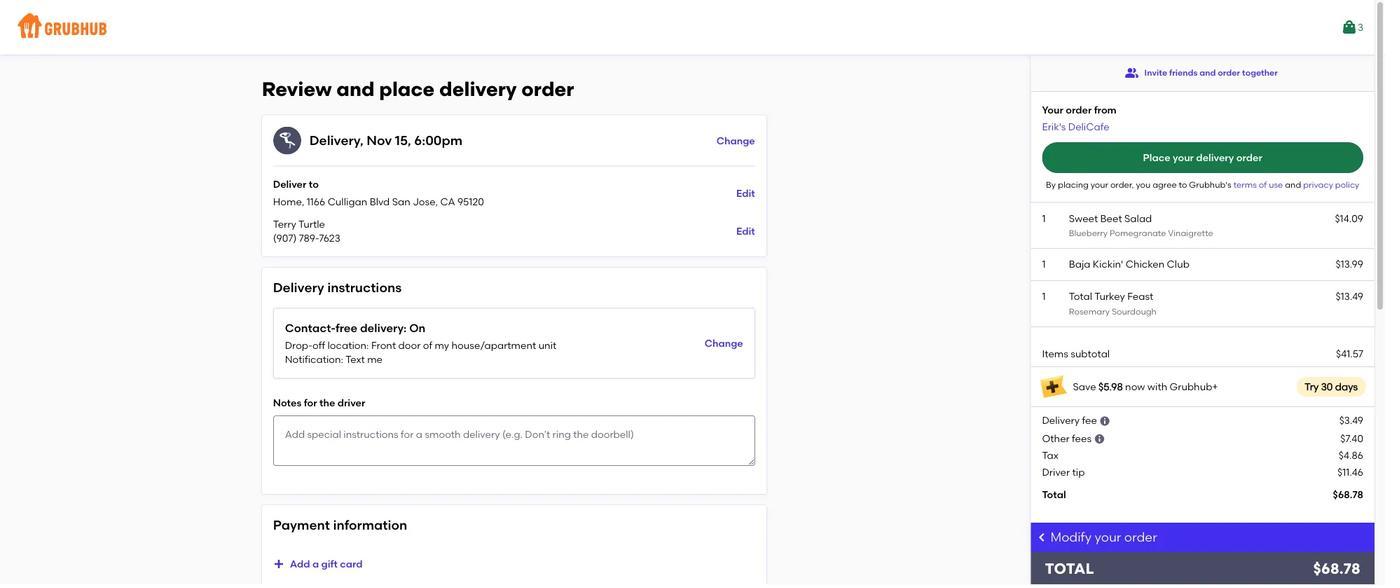 Task type: describe. For each thing, give the bounding box(es) containing it.
$13.49
[[1336, 291, 1364, 303]]

delivery fee
[[1043, 415, 1097, 427]]

your for place
[[1173, 152, 1194, 163]]

$14.09
[[1335, 212, 1364, 224]]

privacy
[[1304, 179, 1334, 190]]

door
[[398, 339, 421, 351]]

total turkey feast
[[1069, 291, 1154, 303]]

invite friends and order together
[[1145, 67, 1278, 78]]

order inside your order from erik's delicafe
[[1066, 104, 1092, 116]]

location:
[[328, 339, 369, 351]]

1 horizontal spatial ,
[[360, 133, 364, 148]]

friends
[[1170, 67, 1198, 78]]

3
[[1358, 21, 1364, 33]]

svg image
[[1037, 532, 1048, 543]]

save $5.98 now with grubhub+
[[1073, 381, 1219, 393]]

1 horizontal spatial to
[[1179, 179, 1188, 190]]

front
[[371, 339, 396, 351]]

delivery instructions
[[273, 280, 402, 296]]

delivery up 6:00pm
[[439, 77, 517, 101]]

1 for sweet beet salad
[[1043, 212, 1046, 224]]

2 horizontal spatial ,
[[436, 195, 438, 207]]

Notes for the driver text field
[[273, 415, 755, 466]]

$3.49
[[1340, 415, 1364, 427]]

add
[[290, 558, 310, 570]]

7623
[[319, 232, 340, 244]]

subtotal
[[1071, 348, 1110, 360]]

grubhub+
[[1170, 381, 1219, 393]]

change for drop-off location:
[[705, 337, 743, 349]]

$13.49 rosemary sourdough
[[1069, 291, 1364, 316]]

drop-
[[285, 339, 313, 351]]

place
[[379, 77, 435, 101]]

deliver to home , 1166 culligan blvd san jose , ca 95120
[[273, 179, 484, 207]]

1 vertical spatial $68.78
[[1314, 560, 1361, 578]]

kickin'
[[1093, 258, 1124, 270]]

gift
[[321, 558, 338, 570]]

by
[[1046, 179, 1056, 190]]

delicafe
[[1069, 121, 1110, 133]]

placing
[[1058, 179, 1089, 190]]

$13.99
[[1336, 258, 1364, 270]]

2 vertical spatial total
[[1045, 560, 1094, 578]]

payment
[[273, 517, 330, 533]]

delivery left nov
[[310, 133, 360, 148]]

terry turtle (907) 789-7623
[[273, 218, 340, 244]]

change for nov 15, 6:00pm
[[717, 135, 755, 147]]

try 30 days
[[1305, 381, 1358, 393]]

privacy policy link
[[1304, 179, 1360, 190]]

the
[[320, 397, 335, 409]]

1 for baja kickin' chicken club
[[1043, 258, 1046, 270]]

me
[[367, 354, 383, 366]]

add a gift card
[[290, 558, 363, 570]]

invite
[[1145, 67, 1168, 78]]

my
[[435, 339, 449, 351]]

by placing your order, you agree to grubhub's terms of use and privacy policy
[[1046, 179, 1360, 190]]

2 horizontal spatial and
[[1285, 179, 1302, 190]]

jose
[[413, 195, 436, 207]]

salad
[[1125, 212, 1152, 224]]

svg image inside the add a gift card button
[[273, 559, 284, 570]]

save
[[1073, 381, 1097, 393]]

tip
[[1073, 466, 1085, 478]]

people icon image
[[1125, 66, 1139, 80]]

a
[[313, 558, 319, 570]]

change button for drop-off location:
[[705, 331, 743, 356]]

from
[[1094, 104, 1117, 116]]

to inside the 'deliver to home , 1166 culligan blvd san jose , ca 95120'
[[309, 179, 319, 190]]

$11.46
[[1338, 466, 1364, 478]]

days
[[1336, 381, 1358, 393]]

0 horizontal spatial and
[[337, 77, 375, 101]]

nov
[[367, 133, 392, 148]]

other
[[1043, 432, 1070, 444]]

use
[[1269, 179, 1283, 190]]

delivery inside contact-free delivery : on drop-off location: front door of my house/apartment unit notification: text me
[[360, 321, 404, 335]]

erik's
[[1043, 121, 1066, 133]]

san
[[392, 195, 411, 207]]

invite friends and order together button
[[1125, 60, 1278, 86]]

baja
[[1069, 258, 1091, 270]]

delivery for delivery fee
[[1043, 415, 1080, 427]]

svg image for fees
[[1094, 433, 1105, 445]]

place
[[1144, 152, 1171, 163]]

0 vertical spatial total
[[1069, 291, 1093, 303]]

1 for total turkey feast
[[1043, 291, 1046, 303]]

pomegranate
[[1110, 228, 1167, 238]]

your
[[1043, 104, 1064, 116]]

order,
[[1111, 179, 1134, 190]]



Task type: locate. For each thing, give the bounding box(es) containing it.
1 vertical spatial total
[[1043, 489, 1066, 501]]

of left my
[[423, 339, 433, 351]]

1 horizontal spatial delivery
[[1043, 415, 1080, 427]]

review
[[262, 77, 332, 101]]

other fees
[[1043, 432, 1092, 444]]

2 vertical spatial 1
[[1043, 291, 1046, 303]]

tax
[[1043, 449, 1059, 461]]

delivery up 'other'
[[1043, 415, 1080, 427]]

1
[[1043, 212, 1046, 224], [1043, 258, 1046, 270], [1043, 291, 1046, 303]]

text
[[346, 354, 365, 366]]

sweet beet salad
[[1069, 212, 1152, 224]]

$68.78
[[1333, 489, 1364, 501], [1314, 560, 1361, 578]]

delivery
[[439, 77, 517, 101], [310, 133, 360, 148], [1197, 152, 1234, 163], [360, 321, 404, 335]]

0 vertical spatial of
[[1259, 179, 1267, 190]]

modify your order
[[1051, 530, 1158, 545]]

, left the "1166"
[[302, 195, 304, 207]]

30
[[1322, 381, 1333, 393]]

sourdough
[[1112, 306, 1157, 316]]

1166
[[307, 195, 325, 207]]

svg image right fees
[[1094, 433, 1105, 445]]

driver
[[1043, 466, 1070, 478]]

free
[[336, 321, 358, 335]]

your right place
[[1173, 152, 1194, 163]]

0 vertical spatial edit
[[737, 187, 755, 199]]

to up the "1166"
[[309, 179, 319, 190]]

off
[[313, 339, 325, 351]]

place your delivery order button
[[1043, 142, 1364, 173]]

delivery up grubhub's
[[1197, 152, 1234, 163]]

1 1 from the top
[[1043, 212, 1046, 224]]

0 vertical spatial change
[[717, 135, 755, 147]]

sweet
[[1069, 212, 1098, 224]]

svg image for fee
[[1100, 416, 1111, 427]]

erik's delicafe link
[[1043, 121, 1110, 133]]

and right friends
[[1200, 67, 1216, 78]]

delivery for delivery instructions
[[273, 280, 324, 296]]

your inside button
[[1173, 152, 1194, 163]]

turtle
[[299, 218, 325, 230]]

your right the modify
[[1095, 530, 1122, 545]]

and right use
[[1285, 179, 1302, 190]]

your
[[1173, 152, 1194, 163], [1091, 179, 1109, 190], [1095, 530, 1122, 545]]

1 horizontal spatial and
[[1200, 67, 1216, 78]]

$14.09 blueberry pomegranate vinaigrette
[[1069, 212, 1364, 238]]

delivery up the contact-
[[273, 280, 324, 296]]

1 vertical spatial 1
[[1043, 258, 1046, 270]]

0 vertical spatial delivery
[[273, 280, 324, 296]]

0 vertical spatial change button
[[717, 128, 755, 153]]

svg image
[[1100, 416, 1111, 427], [1094, 433, 1105, 445], [273, 559, 284, 570]]

for
[[304, 397, 317, 409]]

to right agree
[[1179, 179, 1188, 190]]

0 horizontal spatial delivery
[[273, 280, 324, 296]]

2 edit button from the top
[[737, 219, 755, 244]]

0 vertical spatial 1
[[1043, 212, 1046, 224]]

chicken
[[1126, 258, 1165, 270]]

1 left baja
[[1043, 258, 1046, 270]]

0 vertical spatial edit button
[[737, 181, 755, 206]]

1 vertical spatial svg image
[[1094, 433, 1105, 445]]

1 vertical spatial your
[[1091, 179, 1109, 190]]

subscription badge image
[[1040, 373, 1068, 401]]

items subtotal
[[1043, 348, 1110, 360]]

modify
[[1051, 530, 1092, 545]]

unit
[[539, 339, 557, 351]]

total up rosemary at the right bottom of the page
[[1069, 291, 1093, 303]]

culligan
[[328, 195, 367, 207]]

contact-
[[285, 321, 336, 335]]

1 up items
[[1043, 291, 1046, 303]]

grubhub's
[[1190, 179, 1232, 190]]

beet
[[1101, 212, 1123, 224]]

0 vertical spatial your
[[1173, 152, 1194, 163]]

of left use
[[1259, 179, 1267, 190]]

of inside contact-free delivery : on drop-off location: front door of my house/apartment unit notification: text me
[[423, 339, 433, 351]]

,
[[360, 133, 364, 148], [302, 195, 304, 207], [436, 195, 438, 207]]

1 vertical spatial of
[[423, 339, 433, 351]]

edit for terry turtle (907) 789-7623
[[737, 225, 755, 237]]

turkey
[[1095, 291, 1125, 303]]

blvd
[[370, 195, 390, 207]]

notes
[[273, 397, 302, 409]]

card
[[340, 558, 363, 570]]

with
[[1148, 381, 1168, 393]]

together
[[1243, 67, 1278, 78]]

edit button
[[737, 181, 755, 206], [737, 219, 755, 244]]

information
[[333, 517, 407, 533]]

your order from erik's delicafe
[[1043, 104, 1117, 133]]

notification:
[[285, 354, 343, 366]]

total
[[1069, 291, 1093, 303], [1043, 489, 1066, 501], [1045, 560, 1094, 578]]

1 horizontal spatial of
[[1259, 179, 1267, 190]]

your left order, at top
[[1091, 179, 1109, 190]]

on
[[409, 321, 426, 335]]

house/apartment
[[452, 339, 536, 351]]

you
[[1136, 179, 1151, 190]]

2 vertical spatial your
[[1095, 530, 1122, 545]]

notes for the driver
[[273, 397, 365, 409]]

, left nov
[[360, 133, 364, 148]]

and left the place
[[337, 77, 375, 101]]

rosemary
[[1069, 306, 1110, 316]]

and inside button
[[1200, 67, 1216, 78]]

your for modify
[[1095, 530, 1122, 545]]

terry
[[273, 218, 296, 230]]

(907)
[[273, 232, 297, 244]]

0 horizontal spatial to
[[309, 179, 319, 190]]

driver tip
[[1043, 466, 1085, 478]]

terms of use link
[[1234, 179, 1285, 190]]

edit for deliver to home , 1166 culligan blvd san jose , ca 95120
[[737, 187, 755, 199]]

delivery inside button
[[1197, 152, 1234, 163]]

edit button for deliver to home , 1166 culligan blvd san jose , ca 95120
[[737, 181, 755, 206]]

try
[[1305, 381, 1319, 393]]

total down driver
[[1043, 489, 1066, 501]]

delivery icon image
[[273, 127, 301, 155]]

and
[[1200, 67, 1216, 78], [337, 77, 375, 101], [1285, 179, 1302, 190]]

delivery up front
[[360, 321, 404, 335]]

fee
[[1082, 415, 1097, 427]]

total down the modify
[[1045, 560, 1094, 578]]

main navigation navigation
[[0, 0, 1375, 55]]

$41.57
[[1337, 348, 1364, 360]]

1 vertical spatial change button
[[705, 331, 743, 356]]

3 1 from the top
[[1043, 291, 1046, 303]]

1 left sweet
[[1043, 212, 1046, 224]]

instructions
[[327, 280, 402, 296]]

ca
[[440, 195, 455, 207]]

deliver
[[273, 179, 307, 190]]

1 vertical spatial change
[[705, 337, 743, 349]]

1 edit from the top
[[737, 187, 755, 199]]

$5.98
[[1099, 381, 1123, 393]]

1 vertical spatial delivery
[[1043, 415, 1080, 427]]

2 1 from the top
[[1043, 258, 1046, 270]]

, left ca
[[436, 195, 438, 207]]

policy
[[1336, 179, 1360, 190]]

items
[[1043, 348, 1069, 360]]

edit button for terry turtle (907) 789-7623
[[737, 219, 755, 244]]

2 edit from the top
[[737, 225, 755, 237]]

789-
[[299, 232, 319, 244]]

contact-free delivery : on drop-off location: front door of my house/apartment unit notification: text me
[[285, 321, 557, 366]]

$7.40
[[1341, 432, 1364, 444]]

baja kickin' chicken club
[[1069, 258, 1190, 270]]

driver
[[338, 397, 365, 409]]

place your delivery order
[[1144, 152, 1263, 163]]

home
[[273, 195, 302, 207]]

fees
[[1072, 432, 1092, 444]]

0 horizontal spatial ,
[[302, 195, 304, 207]]

edit
[[737, 187, 755, 199], [737, 225, 755, 237]]

1 vertical spatial edit button
[[737, 219, 755, 244]]

change button for nov 15, 6:00pm
[[717, 128, 755, 153]]

change button
[[717, 128, 755, 153], [705, 331, 743, 356]]

terms
[[1234, 179, 1257, 190]]

2 vertical spatial svg image
[[273, 559, 284, 570]]

15,
[[395, 133, 411, 148]]

1 edit button from the top
[[737, 181, 755, 206]]

0 vertical spatial $68.78
[[1333, 489, 1364, 501]]

review and place delivery order
[[262, 77, 574, 101]]

svg image left add
[[273, 559, 284, 570]]

1 vertical spatial edit
[[737, 225, 755, 237]]

6:00pm
[[414, 133, 463, 148]]

svg image right fee at the bottom right
[[1100, 416, 1111, 427]]

0 vertical spatial svg image
[[1100, 416, 1111, 427]]

vinaigrette
[[1169, 228, 1214, 238]]

0 horizontal spatial of
[[423, 339, 433, 351]]

delivery
[[273, 280, 324, 296], [1043, 415, 1080, 427]]



Task type: vqa. For each thing, say whether or not it's contained in the screenshot.


